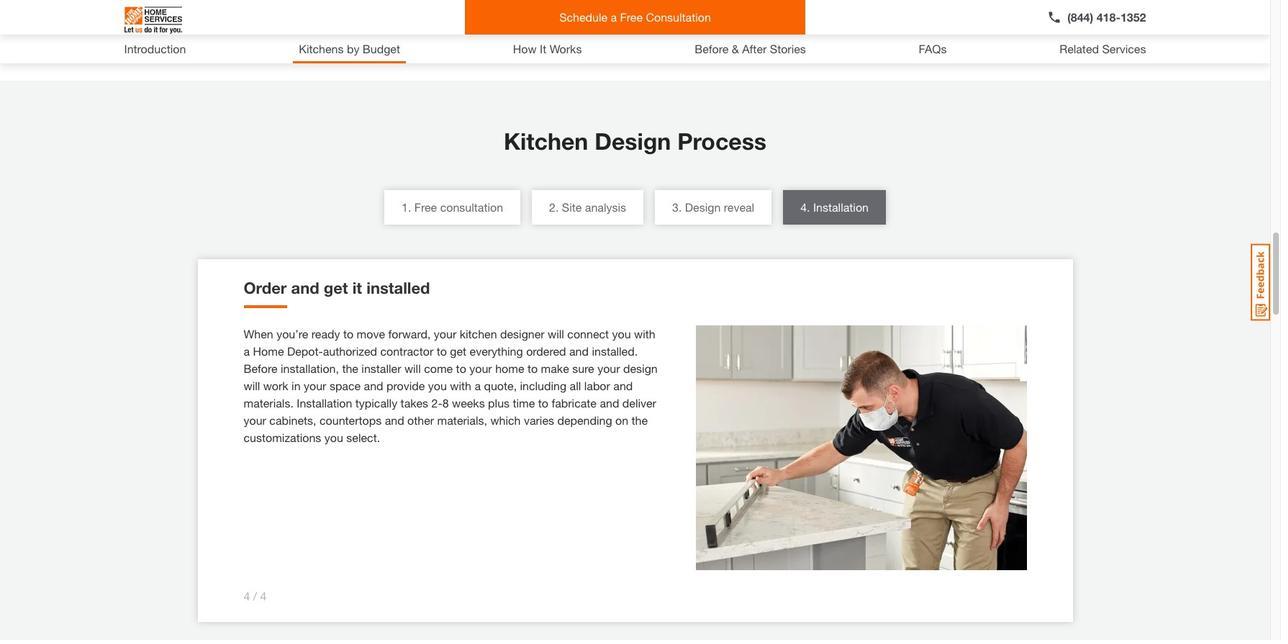 Task type: describe. For each thing, give the bounding box(es) containing it.
your down installation,
[[304, 379, 327, 392]]

your down everything
[[470, 362, 492, 375]]

countertops
[[320, 413, 382, 427]]

all
[[570, 379, 581, 392]]

services
[[1103, 42, 1147, 55]]

2 horizontal spatial you
[[613, 327, 631, 341]]

which
[[491, 413, 521, 427]]

2-
[[432, 396, 443, 410]]

related
[[1060, 42, 1100, 55]]

kitchen
[[504, 127, 589, 155]]

to up authorized
[[343, 327, 354, 341]]

how
[[513, 42, 537, 55]]

move
[[357, 327, 385, 341]]

a inside button
[[611, 10, 617, 24]]

your down installed.
[[598, 362, 620, 375]]

come
[[424, 362, 453, 375]]

1.
[[402, 200, 411, 214]]

1 horizontal spatial will
[[405, 362, 421, 375]]

2. site analysis
[[550, 200, 627, 214]]

your left kitchen
[[434, 327, 457, 341]]

plus
[[488, 396, 510, 410]]

ordered
[[527, 344, 566, 358]]

connect
[[568, 327, 609, 341]]

2 4 from the left
[[260, 589, 267, 603]]

2 vertical spatial will
[[244, 379, 260, 392]]

deliver
[[623, 396, 657, 410]]

kitchens
[[299, 42, 344, 55]]

1. free consultation button
[[385, 190, 521, 225]]

installation inside when you're ready to move forward, your kitchen designer will connect you with a home depot-authorized contractor to get everything ordered and installed. before installation, the installer will come to your home to make sure your design will work in your space and provide you with a quote, including all labor and materials. installation typically takes 2-8 weeks plus time to fabricate and deliver your cabinets, countertops and other materials, which varies depending on the customizations you select.
[[297, 396, 352, 410]]

design
[[624, 362, 658, 375]]

3. design reveal button
[[655, 190, 772, 225]]

contractor
[[381, 344, 434, 358]]

/
[[253, 589, 257, 603]]

your down materials.
[[244, 413, 266, 427]]

make
[[541, 362, 569, 375]]

provide
[[387, 379, 425, 392]]

schedule a free consultation
[[560, 10, 711, 24]]

3.
[[673, 200, 682, 214]]

before inside when you're ready to move forward, your kitchen designer will connect you with a home depot-authorized contractor to get everything ordered and installed. before installation, the installer will come to your home to make sure your design will work in your space and provide you with a quote, including all labor and materials. installation typically takes 2-8 weeks plus time to fabricate and deliver your cabinets, countertops and other materials, which varies depending on the customizations you select.
[[244, 362, 278, 375]]

after
[[743, 42, 767, 55]]

select.
[[347, 431, 380, 444]]

1 vertical spatial free
[[415, 200, 437, 214]]

order
[[244, 279, 287, 297]]

sure
[[573, 362, 595, 375]]

feedback link image
[[1252, 243, 1271, 321]]

and up 'typically'
[[364, 379, 384, 392]]

other
[[408, 413, 434, 427]]

how it works
[[513, 42, 582, 55]]

&
[[732, 42, 739, 55]]

418-
[[1097, 10, 1121, 24]]

analysis
[[585, 200, 627, 214]]

installation inside button
[[814, 200, 869, 214]]

and down labor
[[600, 396, 620, 410]]

related services
[[1060, 42, 1147, 55]]

when
[[244, 327, 273, 341]]

and up sure
[[570, 344, 589, 358]]

1 horizontal spatial free
[[620, 10, 643, 24]]

materials,
[[438, 413, 488, 427]]

including
[[520, 379, 567, 392]]

1352
[[1121, 10, 1147, 24]]

customizations
[[244, 431, 321, 444]]

home
[[253, 344, 284, 358]]

schedule
[[560, 10, 608, 24]]

4.
[[801, 200, 811, 214]]

installed
[[367, 279, 430, 297]]

1. free consultation
[[402, 200, 503, 214]]

consultation
[[646, 10, 711, 24]]

kitchen design process
[[504, 127, 767, 155]]

by
[[347, 42, 360, 55]]

0 horizontal spatial the
[[342, 362, 359, 375]]

1 vertical spatial the
[[632, 413, 648, 427]]

1 vertical spatial you
[[428, 379, 447, 392]]

design for process
[[595, 127, 671, 155]]



Task type: vqa. For each thing, say whether or not it's contained in the screenshot.
the 'markings'
no



Task type: locate. For each thing, give the bounding box(es) containing it.
in
[[292, 379, 301, 392]]

installation down "space"
[[297, 396, 352, 410]]

0 vertical spatial the
[[342, 362, 359, 375]]

ready
[[312, 327, 340, 341]]

varies
[[524, 413, 555, 427]]

4. installation
[[801, 200, 869, 214]]

the down "deliver"
[[632, 413, 648, 427]]

2 vertical spatial you
[[325, 431, 343, 444]]

labor
[[585, 379, 611, 392]]

0 vertical spatial will
[[548, 327, 565, 341]]

0 vertical spatial a
[[611, 10, 617, 24]]

2 horizontal spatial will
[[548, 327, 565, 341]]

work
[[263, 379, 289, 392]]

2 horizontal spatial a
[[611, 10, 617, 24]]

4 / 4
[[244, 589, 267, 603]]

1 horizontal spatial before
[[695, 42, 729, 55]]

depot-
[[287, 344, 323, 358]]

the down authorized
[[342, 362, 359, 375]]

1 horizontal spatial get
[[450, 344, 467, 358]]

reveal
[[724, 200, 755, 214]]

forward,
[[388, 327, 431, 341]]

0 vertical spatial get
[[324, 279, 348, 297]]

before & after stories
[[695, 42, 806, 55]]

will down contractor
[[405, 362, 421, 375]]

and right the order
[[291, 279, 319, 297]]

consultation
[[440, 200, 503, 214]]

will
[[548, 327, 565, 341], [405, 362, 421, 375], [244, 379, 260, 392]]

before down home
[[244, 362, 278, 375]]

it
[[353, 279, 362, 297]]

when you're ready to move forward, your kitchen designer will connect you with a home depot-authorized contractor to get everything ordered and installed. before installation, the installer will come to your home to make sure your design will work in your space and provide you with a quote, including all labor and materials. installation typically takes 2-8 weeks plus time to fabricate and deliver your cabinets, countertops and other materials, which varies depending on the customizations you select.
[[244, 327, 658, 444]]

get inside when you're ready to move forward, your kitchen designer will connect you with a home depot-authorized contractor to get everything ordered and installed. before installation, the installer will come to your home to make sure your design will work in your space and provide you with a quote, including all labor and materials. installation typically takes 2-8 weeks plus time to fabricate and deliver your cabinets, countertops and other materials, which varies depending on the customizations you select.
[[450, 344, 467, 358]]

cabinets,
[[270, 413, 317, 427]]

3. design reveal
[[673, 200, 755, 214]]

1 vertical spatial get
[[450, 344, 467, 358]]

authorized
[[323, 344, 377, 358]]

everything
[[470, 344, 523, 358]]

to
[[343, 327, 354, 341], [437, 344, 447, 358], [456, 362, 467, 375], [528, 362, 538, 375], [538, 396, 549, 410]]

typically
[[356, 396, 398, 410]]

it
[[540, 42, 547, 55]]

your
[[434, 327, 457, 341], [470, 362, 492, 375], [598, 362, 620, 375], [304, 379, 327, 392], [244, 413, 266, 427]]

0 horizontal spatial free
[[415, 200, 437, 214]]

4 right /
[[260, 589, 267, 603]]

1 horizontal spatial installation
[[814, 200, 869, 214]]

1 horizontal spatial you
[[428, 379, 447, 392]]

free left consultation
[[620, 10, 643, 24]]

with up weeks
[[450, 379, 472, 392]]

a down when
[[244, 344, 250, 358]]

0 horizontal spatial get
[[324, 279, 348, 297]]

before left &
[[695, 42, 729, 55]]

do it for you logo image
[[124, 1, 182, 40]]

budget
[[363, 42, 400, 55]]

depending
[[558, 413, 613, 427]]

0 vertical spatial you
[[613, 327, 631, 341]]

1 vertical spatial installation
[[297, 396, 352, 410]]

on
[[616, 413, 629, 427]]

designer
[[501, 327, 545, 341]]

design for reveal
[[685, 200, 721, 214]]

2 vertical spatial a
[[475, 379, 481, 392]]

time
[[513, 396, 535, 410]]

(844)
[[1068, 10, 1094, 24]]

free
[[620, 10, 643, 24], [415, 200, 437, 214]]

design right 3.
[[685, 200, 721, 214]]

kitchen estimator banner images; orange kitchen icon image
[[124, 0, 484, 46]]

weeks
[[452, 396, 485, 410]]

free right the 1.
[[415, 200, 437, 214]]

get
[[324, 279, 348, 297], [450, 344, 467, 358]]

4 left /
[[244, 589, 250, 603]]

installed.
[[592, 344, 638, 358]]

home
[[496, 362, 525, 375]]

1 horizontal spatial 4
[[260, 589, 267, 603]]

a right schedule
[[611, 10, 617, 24]]

0 vertical spatial free
[[620, 10, 643, 24]]

0 horizontal spatial before
[[244, 362, 278, 375]]

the
[[342, 362, 359, 375], [632, 413, 648, 427]]

1 vertical spatial a
[[244, 344, 250, 358]]

design inside "3. design reveal" 'button'
[[685, 200, 721, 214]]

quote,
[[484, 379, 517, 392]]

will left work
[[244, 379, 260, 392]]

fabricate
[[552, 396, 597, 410]]

0 vertical spatial with
[[635, 327, 656, 341]]

0 horizontal spatial a
[[244, 344, 250, 358]]

to up including
[[528, 362, 538, 375]]

1 horizontal spatial design
[[685, 200, 721, 214]]

get up come
[[450, 344, 467, 358]]

a
[[611, 10, 617, 24], [244, 344, 250, 358], [475, 379, 481, 392]]

before
[[695, 42, 729, 55], [244, 362, 278, 375]]

will up ordered
[[548, 327, 565, 341]]

installer
[[362, 362, 401, 375]]

to right come
[[456, 362, 467, 375]]

4
[[244, 589, 250, 603], [260, 589, 267, 603]]

2. site analysis button
[[532, 190, 644, 225]]

2.
[[550, 200, 559, 214]]

with up installed.
[[635, 327, 656, 341]]

1 vertical spatial design
[[685, 200, 721, 214]]

works
[[550, 42, 582, 55]]

introduction
[[124, 42, 186, 55]]

materials.
[[244, 396, 294, 410]]

0 horizontal spatial design
[[595, 127, 671, 155]]

stories
[[770, 42, 806, 55]]

0 vertical spatial design
[[595, 127, 671, 155]]

0 vertical spatial installation
[[814, 200, 869, 214]]

site
[[562, 200, 582, 214]]

takes
[[401, 396, 429, 410]]

0 horizontal spatial 4
[[244, 589, 250, 603]]

1 vertical spatial will
[[405, 362, 421, 375]]

and up "deliver"
[[614, 379, 633, 392]]

faqs
[[919, 42, 947, 55]]

1 horizontal spatial with
[[635, 327, 656, 341]]

and down 'typically'
[[385, 413, 404, 427]]

1 vertical spatial before
[[244, 362, 278, 375]]

you up 2-
[[428, 379, 447, 392]]

(844) 418-1352 link
[[1048, 9, 1147, 26]]

to down including
[[538, 396, 549, 410]]

1 4 from the left
[[244, 589, 250, 603]]

a up weeks
[[475, 379, 481, 392]]

order and get it installed
[[244, 279, 430, 297]]

4. installation button
[[784, 190, 887, 225]]

space
[[330, 379, 361, 392]]

design up analysis
[[595, 127, 671, 155]]

design
[[595, 127, 671, 155], [685, 200, 721, 214]]

0 horizontal spatial you
[[325, 431, 343, 444]]

0 horizontal spatial with
[[450, 379, 472, 392]]

you up installed.
[[613, 327, 631, 341]]

0 horizontal spatial installation
[[297, 396, 352, 410]]

to up come
[[437, 344, 447, 358]]

kitchens by budget
[[299, 42, 400, 55]]

installation
[[814, 200, 869, 214], [297, 396, 352, 410]]

installer wearing mask checking if countertop is level image
[[696, 326, 1027, 570]]

0 horizontal spatial will
[[244, 379, 260, 392]]

process
[[678, 127, 767, 155]]

1 vertical spatial with
[[450, 379, 472, 392]]

installation right 4. in the right top of the page
[[814, 200, 869, 214]]

1 horizontal spatial a
[[475, 379, 481, 392]]

get left it
[[324, 279, 348, 297]]

kitchen
[[460, 327, 497, 341]]

schedule a free consultation button
[[465, 0, 806, 35]]

you down the "countertops"
[[325, 431, 343, 444]]

installation,
[[281, 362, 339, 375]]

8
[[443, 396, 449, 410]]

1 horizontal spatial the
[[632, 413, 648, 427]]

0 vertical spatial before
[[695, 42, 729, 55]]

(844) 418-1352
[[1068, 10, 1147, 24]]

you're
[[277, 327, 308, 341]]



